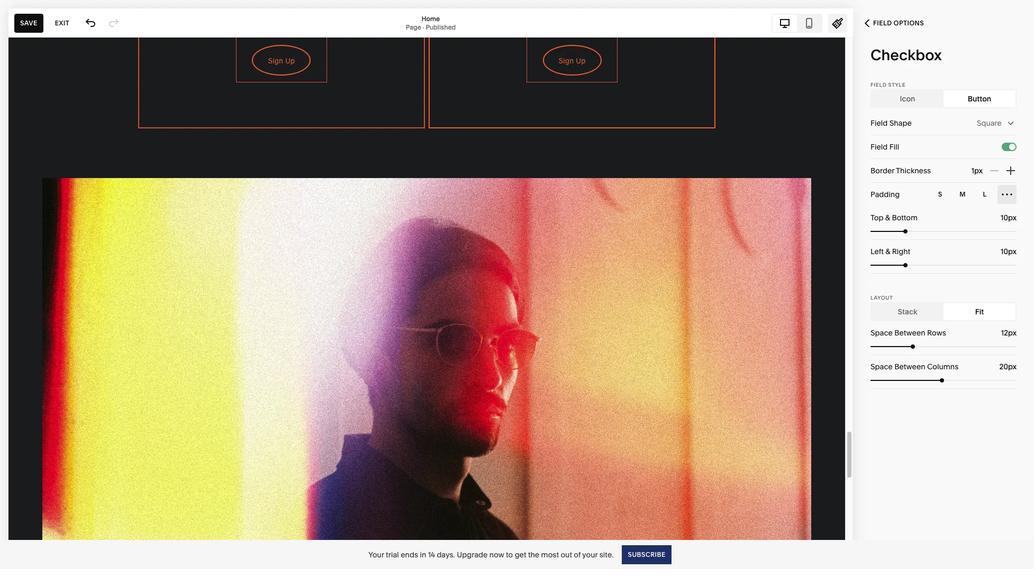 Task type: locate. For each thing, give the bounding box(es) containing it.
space between rows
[[871, 329, 946, 338]]

between
[[895, 329, 925, 338], [895, 363, 925, 372]]

field left shape
[[871, 119, 888, 128]]

1 between from the top
[[895, 329, 925, 338]]

space down space between rows on the right
[[871, 363, 893, 372]]

home
[[422, 15, 440, 22]]

2 vertical spatial tab list
[[872, 304, 1016, 321]]

icon
[[900, 94, 915, 104]]

your
[[368, 551, 384, 560]]

0 vertical spatial &
[[885, 213, 890, 223]]

l
[[983, 191, 987, 198]]

space for space between rows
[[871, 329, 893, 338]]

field
[[873, 19, 892, 27], [871, 82, 887, 88], [871, 119, 888, 128], [871, 142, 888, 152]]

0 vertical spatial between
[[895, 329, 925, 338]]

stack
[[898, 307, 917, 317]]

options
[[894, 19, 924, 27]]

1 space from the top
[[871, 329, 893, 338]]

field for field style
[[871, 82, 887, 88]]

& for right
[[885, 247, 890, 257]]

option group
[[931, 185, 1017, 204]]

Border Thickness field
[[948, 159, 983, 183]]

2 space from the top
[[871, 363, 893, 372]]

the
[[528, 551, 539, 560]]

& right left
[[885, 247, 890, 257]]

shape
[[889, 119, 912, 128]]

space between columns
[[871, 363, 959, 372]]

field shape
[[871, 119, 912, 128]]

trial
[[386, 551, 399, 560]]

field left style
[[871, 82, 887, 88]]

published
[[426, 23, 456, 31]]

between left the columns
[[895, 363, 925, 372]]

right
[[892, 247, 910, 257]]

to
[[506, 551, 513, 560]]

field left options
[[873, 19, 892, 27]]

space for space between columns
[[871, 363, 893, 372]]

out
[[561, 551, 572, 560]]

tab list
[[773, 15, 821, 31], [872, 91, 1016, 107], [872, 304, 1016, 321]]

site.
[[599, 551, 614, 560]]

exit
[[55, 19, 69, 27]]

space
[[871, 329, 893, 338], [871, 363, 893, 372]]

save
[[20, 19, 37, 27]]

border
[[871, 166, 894, 176]]

None field
[[982, 212, 1017, 224], [982, 246, 1017, 258], [982, 328, 1017, 339], [982, 361, 1017, 373], [982, 212, 1017, 224], [982, 246, 1017, 258], [982, 328, 1017, 339], [982, 361, 1017, 373]]

m
[[960, 191, 966, 198]]

0 vertical spatial space
[[871, 329, 893, 338]]

padding
[[871, 190, 900, 200]]

option group containing s
[[931, 185, 1017, 204]]

space down 'stack' button
[[871, 329, 893, 338]]

upgrade
[[457, 551, 488, 560]]

subscribe
[[628, 551, 666, 559]]

field left fill
[[871, 142, 888, 152]]

between down 'stack' button
[[895, 329, 925, 338]]

1 vertical spatial between
[[895, 363, 925, 372]]

left & right
[[871, 247, 910, 257]]

&
[[885, 213, 890, 223], [885, 247, 890, 257]]

page
[[406, 23, 421, 31]]

rows
[[927, 329, 946, 338]]

1 vertical spatial space
[[871, 363, 893, 372]]

field inside 'button'
[[873, 19, 892, 27]]

button button
[[944, 91, 1016, 107]]

14
[[428, 551, 435, 560]]

field for field shape
[[871, 119, 888, 128]]

in
[[420, 551, 426, 560]]

top
[[871, 213, 884, 223]]

top & bottom
[[871, 213, 918, 223]]

None checkbox
[[1009, 144, 1016, 150]]

None range field
[[871, 230, 1017, 234], [871, 264, 1017, 268], [871, 345, 1017, 349], [871, 379, 1017, 383], [871, 230, 1017, 234], [871, 264, 1017, 268], [871, 345, 1017, 349], [871, 379, 1017, 383]]

columns
[[927, 363, 959, 372]]

& right top
[[885, 213, 890, 223]]

bottom
[[892, 213, 918, 223]]

2 between from the top
[[895, 363, 925, 372]]

1 vertical spatial &
[[885, 247, 890, 257]]

·
[[423, 23, 424, 31]]

now
[[489, 551, 504, 560]]

1 vertical spatial tab list
[[872, 91, 1016, 107]]

field options button
[[853, 12, 936, 35]]



Task type: vqa. For each thing, say whether or not it's contained in the screenshot.
Ends
yes



Task type: describe. For each thing, give the bounding box(es) containing it.
home page · published
[[406, 15, 456, 31]]

border thickness
[[871, 166, 931, 176]]

square
[[977, 119, 1002, 128]]

tab list containing stack
[[872, 304, 1016, 321]]

subscribe button
[[622, 546, 671, 565]]

layout
[[871, 295, 893, 301]]

s
[[938, 191, 943, 198]]

button
[[968, 94, 991, 104]]

field for field options
[[873, 19, 892, 27]]

your
[[582, 551, 598, 560]]

fill
[[889, 142, 899, 152]]

get
[[515, 551, 526, 560]]

tab list containing icon
[[872, 91, 1016, 107]]

most
[[541, 551, 559, 560]]

0 vertical spatial tab list
[[773, 15, 821, 31]]

between for columns
[[895, 363, 925, 372]]

style
[[888, 82, 906, 88]]

field style
[[871, 82, 906, 88]]

days.
[[437, 551, 455, 560]]

left
[[871, 247, 884, 257]]

save button
[[14, 13, 43, 33]]

icon button
[[872, 91, 944, 107]]

of
[[574, 551, 581, 560]]

field for field fill
[[871, 142, 888, 152]]

thickness
[[896, 166, 931, 176]]

field options
[[873, 19, 924, 27]]

field fill
[[871, 142, 899, 152]]

stack button
[[872, 304, 944, 321]]

fit button
[[944, 304, 1016, 321]]

your trial ends in 14 days. upgrade now to get the most out of your site.
[[368, 551, 614, 560]]

& for bottom
[[885, 213, 890, 223]]

exit button
[[49, 13, 75, 33]]

between for rows
[[895, 329, 925, 338]]

ends
[[401, 551, 418, 560]]

checkbox
[[871, 46, 942, 64]]

fit
[[975, 307, 984, 317]]



